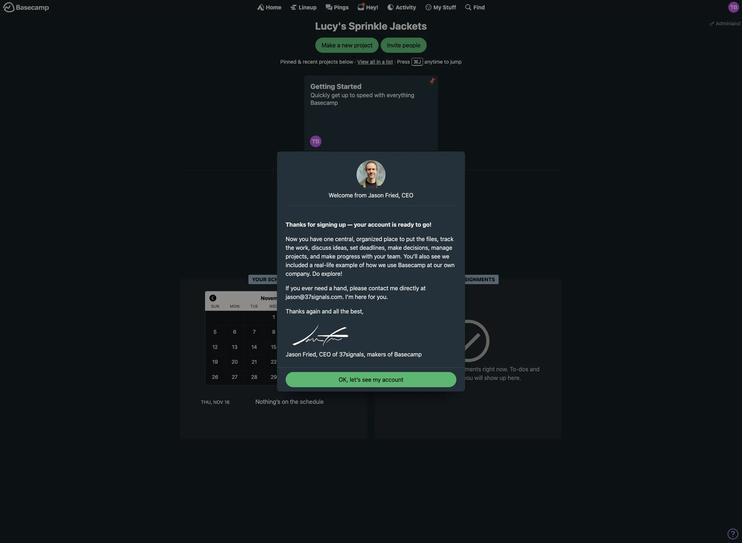 Task type: locate. For each thing, give the bounding box(es) containing it.
directly
[[400, 285, 420, 292]]

1 horizontal spatial we
[[442, 253, 450, 260]]

2 vertical spatial and
[[530, 366, 540, 373]]

&
[[298, 59, 302, 65]]

jackets
[[390, 20, 427, 32]]

account
[[368, 222, 391, 228], [383, 377, 404, 383]]

1 vertical spatial jason
[[286, 352, 302, 358]]

jason fried, ceo of 37signals, makers of basecamp
[[286, 352, 422, 358]]

0 horizontal spatial we
[[379, 262, 386, 269]]

pings
[[334, 4, 349, 10]]

1 vertical spatial fried,
[[303, 352, 318, 358]]

0 vertical spatial for
[[308, 222, 316, 228]]

explore!
[[322, 271, 343, 277]]

a right in
[[382, 59, 385, 65]]

for
[[308, 222, 316, 228], [369, 294, 376, 300]]

anytime
[[425, 59, 443, 65]]

ok,
[[339, 377, 349, 383]]

activity
[[396, 4, 417, 10]]

sat
[[329, 304, 336, 309]]

1 your from the left
[[252, 276, 267, 283]]

1 vertical spatial account
[[383, 377, 404, 383]]

1 horizontal spatial for
[[369, 294, 376, 300]]

right
[[483, 366, 495, 373]]

adminland
[[717, 20, 741, 26]]

2 thanks from the top
[[286, 308, 305, 315]]

1 horizontal spatial of
[[360, 262, 365, 269]]

will
[[475, 375, 483, 382]]

your for your assignments
[[442, 276, 457, 283]]

to left put
[[400, 236, 405, 243]]

1 vertical spatial at
[[421, 285, 426, 292]]

in
[[377, 59, 381, 65]]

1 vertical spatial make
[[322, 253, 336, 260]]

1 horizontal spatial fried,
[[386, 192, 401, 199]]

the up decisions,
[[417, 236, 425, 243]]

0 vertical spatial your
[[354, 222, 367, 228]]

1 horizontal spatial your
[[442, 276, 457, 283]]

0 vertical spatial make
[[388, 245, 402, 251]]

1 horizontal spatial ·
[[395, 59, 396, 65]]

our
[[434, 262, 443, 269]]

a inside "if you ever need a hand, please contact me directly at jason@37signals.com. i'm here for you."
[[329, 285, 333, 292]]

see left my
[[363, 377, 372, 383]]

at left our
[[428, 262, 433, 269]]

ceo left 37signals,
[[319, 352, 331, 358]]

project
[[355, 42, 373, 48]]

recently
[[347, 167, 374, 173]]

of right makers
[[388, 352, 393, 358]]

all left the best,
[[334, 308, 339, 315]]

1 vertical spatial ceo
[[319, 352, 331, 358]]

of left the how
[[360, 262, 365, 269]]

1 horizontal spatial and
[[322, 308, 332, 315]]

mon
[[230, 304, 240, 309]]

2 horizontal spatial and
[[530, 366, 540, 373]]

0 horizontal spatial see
[[363, 377, 372, 383]]

of left 37signals,
[[333, 352, 338, 358]]

organized
[[357, 236, 383, 243]]

0 horizontal spatial your
[[252, 276, 267, 283]]

1 vertical spatial have
[[424, 366, 436, 373]]

and inside you don't have any assignments right now. to‑dos and cards assigned to you will show up here.
[[530, 366, 540, 373]]

thu
[[289, 304, 298, 309]]

0 vertical spatial account
[[368, 222, 391, 228]]

projects,
[[286, 253, 309, 260]]

0 horizontal spatial make
[[322, 253, 336, 260]]

included
[[286, 262, 308, 269]]

have inside now you have one central, organized place to put the files, track the work, discuss ideas, set deadlines, make decisions, manage projects, and make progress with your team.
[[310, 236, 323, 243]]

you up work,
[[299, 236, 309, 243]]

have up discuss
[[310, 236, 323, 243]]

you down the assignments
[[464, 375, 473, 382]]

on
[[282, 399, 289, 405]]

and up real- on the top left
[[310, 253, 320, 260]]

company.
[[286, 271, 311, 277]]

1 horizontal spatial have
[[424, 366, 436, 373]]

0 vertical spatial see
[[432, 253, 441, 260]]

make
[[388, 245, 402, 251], [322, 253, 336, 260]]

a left real- on the top left
[[310, 262, 313, 269]]

with
[[362, 253, 373, 260]]

you right if
[[291, 285, 300, 292]]

1 horizontal spatial jason
[[369, 192, 384, 199]]

ceo
[[402, 192, 414, 199], [319, 352, 331, 358]]

basecamp down you'll
[[399, 262, 426, 269]]

you for now
[[299, 236, 309, 243]]

see for we
[[432, 253, 441, 260]]

1 thanks from the top
[[286, 222, 307, 228]]

1 · from the left
[[355, 59, 356, 65]]

the right on
[[290, 399, 299, 405]]

see inside button
[[363, 377, 372, 383]]

for left signing
[[308, 222, 316, 228]]

please
[[350, 285, 367, 292]]

put
[[407, 236, 415, 243]]

you inside you don't have any assignments right now. to‑dos and cards assigned to you will show up here.
[[464, 375, 473, 382]]

2 your from the left
[[442, 276, 457, 283]]

1 vertical spatial thanks
[[286, 308, 305, 315]]

0 vertical spatial jason
[[369, 192, 384, 199]]

at inside "if you ever need a hand, please contact me directly at jason@37signals.com. i'm here for you."
[[421, 285, 426, 292]]

let's
[[350, 377, 361, 383]]

0 vertical spatial we
[[442, 253, 450, 260]]

0 horizontal spatial for
[[308, 222, 316, 228]]

ceo up ready
[[402, 192, 414, 199]]

your left schedule
[[252, 276, 267, 283]]

you'll also see we included a real-life example of how we use basecamp at our own company.
[[286, 253, 455, 277]]

and right again
[[322, 308, 332, 315]]

at right 'directly'
[[421, 285, 426, 292]]

you inside now you have one central, organized place to put the files, track the work, discuss ideas, set deadlines, make decisions, manage projects, and make progress with your team.
[[299, 236, 309, 243]]

makers
[[367, 352, 386, 358]]

1 horizontal spatial make
[[388, 245, 402, 251]]

we left use
[[379, 262, 386, 269]]

0 vertical spatial thanks
[[286, 222, 307, 228]]

1 vertical spatial basecamp
[[395, 352, 422, 358]]

thu,
[[201, 400, 212, 405]]

now.
[[497, 366, 509, 373]]

0 horizontal spatial up
[[339, 222, 346, 228]]

0 horizontal spatial ceo
[[319, 352, 331, 358]]

me
[[390, 285, 399, 292]]

0 horizontal spatial and
[[310, 253, 320, 260]]

0 horizontal spatial at
[[421, 285, 426, 292]]

0 vertical spatial and
[[310, 253, 320, 260]]

· right list
[[395, 59, 396, 65]]

1 vertical spatial we
[[379, 262, 386, 269]]

track
[[441, 236, 454, 243]]

0 horizontal spatial have
[[310, 236, 323, 243]]

you for if
[[291, 285, 300, 292]]

1 horizontal spatial your
[[375, 253, 386, 260]]

nothing's on the schedule
[[256, 399, 324, 405]]

the down now
[[286, 245, 295, 251]]

and
[[310, 253, 320, 260], [322, 308, 332, 315], [530, 366, 540, 373]]

and right to‑dos
[[530, 366, 540, 373]]

thanks for thanks for signing up — your account is ready to go!
[[286, 222, 307, 228]]

for inside "if you ever need a hand, please contact me directly at jason@37signals.com. i'm here for you."
[[369, 294, 376, 300]]

go!
[[423, 222, 432, 228]]

1 vertical spatial up
[[500, 375, 507, 382]]

my
[[434, 4, 442, 10]]

account left is
[[368, 222, 391, 228]]

make up team.
[[388, 245, 402, 251]]

have for you
[[310, 236, 323, 243]]

1 horizontal spatial ceo
[[402, 192, 414, 199]]

thanks left again
[[286, 308, 305, 315]]

ideas,
[[333, 245, 349, 251]]

you'll
[[404, 253, 418, 260]]

1 horizontal spatial see
[[432, 253, 441, 260]]

0 vertical spatial at
[[428, 262, 433, 269]]

use
[[388, 262, 397, 269]]

don't
[[409, 366, 422, 373]]

1 horizontal spatial at
[[428, 262, 433, 269]]

your down the deadlines,
[[375, 253, 386, 260]]

1 vertical spatial you
[[291, 285, 300, 292]]

place
[[384, 236, 398, 243]]

jason@37signals.com.
[[286, 294, 344, 300]]

welcome from jason fried, ceo
[[329, 192, 414, 199]]

make a new project
[[322, 42, 373, 48]]

nov
[[214, 400, 224, 405]]

basecamp inside "you'll also see we included a real-life example of how we use basecamp at our own company."
[[399, 262, 426, 269]]

set
[[350, 245, 358, 251]]

pinned & recent projects below · view all in a list
[[281, 59, 393, 65]]

have up cards
[[424, 366, 436, 373]]

make up life
[[322, 253, 336, 260]]

1 vertical spatial your
[[375, 253, 386, 260]]

the
[[417, 236, 425, 243], [286, 245, 295, 251], [341, 308, 349, 315], [290, 399, 299, 405]]

at
[[428, 262, 433, 269], [421, 285, 426, 292]]

all left in
[[370, 59, 376, 65]]

here.
[[508, 375, 522, 382]]

have inside you don't have any assignments right now. to‑dos and cards assigned to you will show up here.
[[424, 366, 436, 373]]

your inside now you have one central, organized place to put the files, track the work, discuss ideas, set deadlines, make decisions, manage projects, and make progress with your team.
[[375, 253, 386, 260]]

0 vertical spatial you
[[299, 236, 309, 243]]

2 vertical spatial you
[[464, 375, 473, 382]]

basecamp up you
[[395, 352, 422, 358]]

for left you.
[[369, 294, 376, 300]]

recent
[[303, 59, 318, 65]]

recently visited
[[347, 167, 395, 173]]

show
[[485, 375, 499, 382]]

activity link
[[388, 4, 417, 11]]

see inside "you'll also see we included a real-life example of how we use basecamp at our own company."
[[432, 253, 441, 260]]

thanks up now
[[286, 222, 307, 228]]

make
[[322, 42, 336, 48]]

tyler black image
[[729, 2, 740, 13]]

how
[[366, 262, 377, 269]]

sprinkle
[[349, 20, 388, 32]]

decisions,
[[404, 245, 430, 251]]

· left view
[[355, 59, 356, 65]]

0 horizontal spatial fried,
[[303, 352, 318, 358]]

now
[[286, 236, 298, 243]]

your
[[354, 222, 367, 228], [375, 253, 386, 260]]

november
[[261, 295, 287, 301]]

real-
[[315, 262, 327, 269]]

up down the now.
[[500, 375, 507, 382]]

wed
[[270, 304, 279, 309]]

0 horizontal spatial ·
[[355, 59, 356, 65]]

to down the assignments
[[457, 375, 462, 382]]

to inside you don't have any assignments right now. to‑dos and cards assigned to you will show up here.
[[457, 375, 462, 382]]

0 vertical spatial basecamp
[[399, 262, 426, 269]]

37signals,
[[340, 352, 366, 358]]

jason
[[369, 192, 384, 199], [286, 352, 302, 358]]

you inside "if you ever need a hand, please contact me directly at jason@37signals.com. i'm here for you."
[[291, 285, 300, 292]]

1 horizontal spatial up
[[500, 375, 507, 382]]

1 vertical spatial for
[[369, 294, 376, 300]]

your right —
[[354, 222, 367, 228]]

—
[[348, 222, 353, 228]]

we up own on the top of page
[[442, 253, 450, 260]]

all
[[370, 59, 376, 65], [334, 308, 339, 315]]

up left —
[[339, 222, 346, 228]]

0 vertical spatial all
[[370, 59, 376, 65]]

see for my
[[363, 377, 372, 383]]

at inside "you'll also see we included a real-life example of how we use basecamp at our own company."
[[428, 262, 433, 269]]

account down you
[[383, 377, 404, 383]]

a left new on the left of page
[[338, 42, 341, 48]]

your down own on the top of page
[[442, 276, 457, 283]]

a right need on the left
[[329, 285, 333, 292]]

0 vertical spatial have
[[310, 236, 323, 243]]

0 vertical spatial fried,
[[386, 192, 401, 199]]

see up our
[[432, 253, 441, 260]]

1 vertical spatial all
[[334, 308, 339, 315]]

1 vertical spatial see
[[363, 377, 372, 383]]



Task type: describe. For each thing, give the bounding box(es) containing it.
deadlines,
[[360, 245, 387, 251]]

my stuff button
[[425, 4, 457, 11]]

fri
[[310, 304, 316, 309]]

sun
[[211, 304, 220, 309]]

cards
[[416, 375, 431, 382]]

0 horizontal spatial of
[[333, 352, 338, 358]]

up inside you don't have any assignments right now. to‑dos and cards assigned to you will show up here.
[[500, 375, 507, 382]]

view all in a list link
[[358, 59, 393, 65]]

and inside now you have one central, organized place to put the files, track the work, discuss ideas, set deadlines, make decisions, manage projects, and make progress with your team.
[[310, 253, 320, 260]]

work,
[[296, 245, 310, 251]]

do explore!
[[311, 271, 343, 277]]

do
[[313, 271, 320, 277]]

if you ever need a hand, please contact me directly at jason@37signals.com. i'm here for you.
[[286, 285, 426, 300]]

· press
[[395, 59, 410, 65]]

my
[[373, 377, 381, 383]]

1 horizontal spatial all
[[370, 59, 376, 65]]

team.
[[388, 253, 402, 260]]

0 vertical spatial up
[[339, 222, 346, 228]]

invite people link
[[381, 38, 427, 53]]

discuss
[[312, 245, 332, 251]]

invite
[[387, 42, 402, 48]]

have for don't
[[424, 366, 436, 373]]

one
[[324, 236, 334, 243]]

you don't have any assignments right now. to‑dos and cards assigned to you will show up here.
[[397, 366, 540, 382]]

you.
[[377, 294, 388, 300]]

to left 'go!'
[[416, 222, 422, 228]]

pinned
[[281, 59, 297, 65]]

2 · from the left
[[395, 59, 396, 65]]

assignments
[[458, 276, 496, 283]]

view
[[358, 59, 369, 65]]

find button
[[465, 4, 485, 11]]

ok, let's see my account
[[339, 377, 404, 383]]

again
[[307, 308, 321, 315]]

ready
[[398, 222, 414, 228]]

find
[[474, 4, 485, 10]]

main element
[[0, 0, 743, 14]]

manage
[[432, 245, 453, 251]]

a inside "you'll also see we included a real-life example of how we use basecamp at our own company."
[[310, 262, 313, 269]]

list
[[387, 59, 393, 65]]

pings button
[[326, 4, 349, 11]]

i'm
[[346, 294, 354, 300]]

progress
[[337, 253, 360, 260]]

assigned
[[432, 375, 456, 382]]

j
[[419, 59, 421, 65]]

account inside ok, let's see my account button
[[383, 377, 404, 383]]

home
[[266, 4, 282, 10]]

to left jump
[[445, 59, 449, 65]]

people
[[403, 42, 421, 48]]

the left the best,
[[341, 308, 349, 315]]

of inside "you'll also see we included a real-life example of how we use basecamp at our own company."
[[360, 262, 365, 269]]

hey! button
[[358, 4, 379, 11]]

make a new project link
[[316, 38, 379, 53]]

⌘
[[414, 59, 419, 65]]

⌘ j anytime to jump
[[414, 59, 462, 65]]

0 horizontal spatial all
[[334, 308, 339, 315]]

press
[[398, 59, 410, 65]]

your for your schedule
[[252, 276, 267, 283]]

home link
[[257, 4, 282, 11]]

2 horizontal spatial of
[[388, 352, 393, 358]]

thanks for thanks again and all the best,
[[286, 308, 305, 315]]

contact
[[369, 285, 389, 292]]

to inside now you have one central, organized place to put the files, track the work, discuss ideas, set deadlines, make decisions, manage projects, and make progress with your team.
[[400, 236, 405, 243]]

ok, let's see my account button
[[286, 373, 457, 388]]

is
[[392, 222, 397, 228]]

lineup link
[[290, 4, 317, 11]]

my stuff
[[434, 4, 457, 10]]

schedule
[[300, 399, 324, 405]]

from
[[355, 192, 367, 199]]

invite people
[[387, 42, 421, 48]]

projects
[[319, 59, 338, 65]]

best,
[[351, 308, 364, 315]]

hand,
[[334, 285, 349, 292]]

files,
[[427, 236, 439, 243]]

0 horizontal spatial jason
[[286, 352, 302, 358]]

your schedule
[[252, 276, 296, 283]]

switch accounts image
[[3, 2, 49, 13]]

16
[[225, 400, 230, 405]]

example
[[336, 262, 358, 269]]

central,
[[335, 236, 355, 243]]

lineup
[[299, 4, 317, 10]]

here
[[355, 294, 367, 300]]

any
[[438, 366, 447, 373]]

assignments
[[449, 366, 482, 373]]

adminland link
[[709, 18, 743, 29]]

tue
[[251, 304, 258, 309]]

life
[[327, 262, 335, 269]]

welcome
[[329, 192, 353, 199]]

ever
[[302, 285, 313, 292]]

new
[[342, 42, 353, 48]]

below
[[340, 59, 354, 65]]

0 horizontal spatial your
[[354, 222, 367, 228]]

sample
[[311, 190, 330, 195]]

0 vertical spatial ceo
[[402, 192, 414, 199]]

stuff
[[443, 4, 457, 10]]

1 vertical spatial and
[[322, 308, 332, 315]]

thanks again and all the best,
[[286, 308, 364, 315]]



Task type: vqa. For each thing, say whether or not it's contained in the screenshot.
Now in the top left of the page
yes



